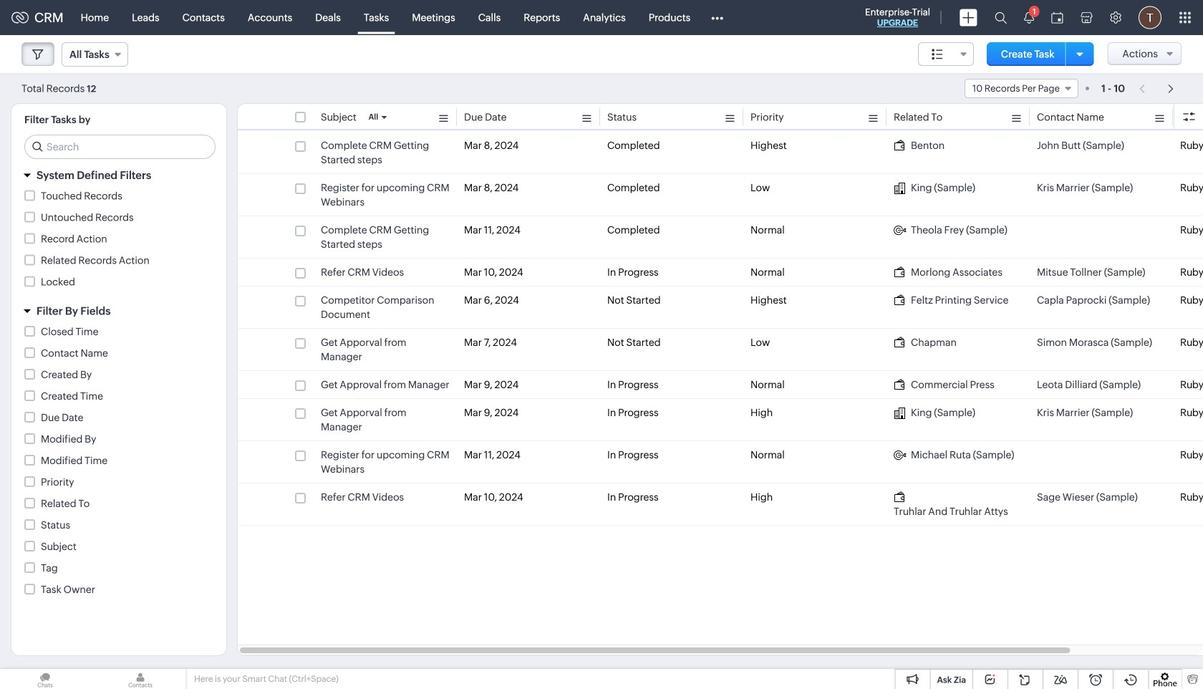 Task type: vqa. For each thing, say whether or not it's contained in the screenshot.
Commercial Press (Sample) (Sample)
no



Task type: describe. For each thing, give the bounding box(es) containing it.
size image
[[932, 48, 944, 61]]

search element
[[987, 0, 1016, 35]]

contacts image
[[95, 669, 186, 689]]

chats image
[[0, 669, 90, 689]]

calendar image
[[1052, 12, 1064, 23]]

Search text field
[[25, 135, 215, 158]]

create menu element
[[952, 0, 987, 35]]

Other Modules field
[[702, 6, 733, 29]]



Task type: locate. For each thing, give the bounding box(es) containing it.
logo image
[[11, 12, 29, 23]]

None field
[[62, 42, 128, 67], [919, 42, 975, 66], [965, 79, 1079, 98], [62, 42, 128, 67], [965, 79, 1079, 98]]

create menu image
[[960, 9, 978, 26]]

profile image
[[1139, 6, 1162, 29]]

row group
[[238, 132, 1204, 526]]

signals element
[[1016, 0, 1043, 35]]

profile element
[[1131, 0, 1171, 35]]

none field "size"
[[919, 42, 975, 66]]

search image
[[995, 11, 1008, 24]]



